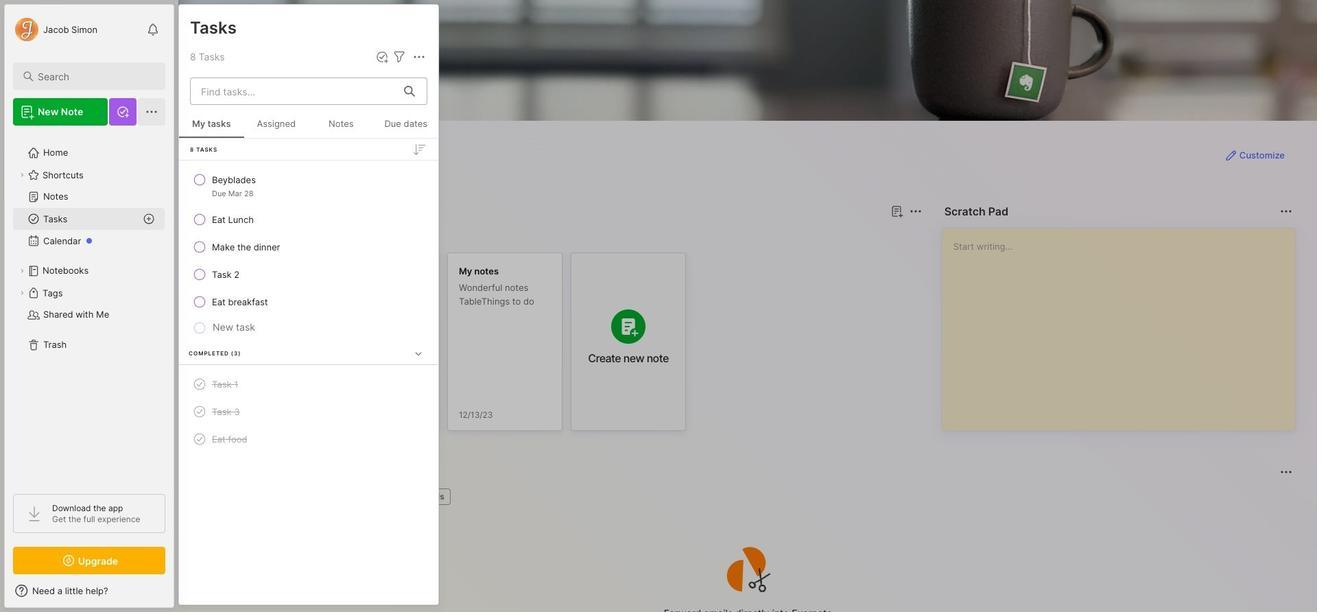 Task type: vqa. For each thing, say whether or not it's contained in the screenshot.
Sort options image
yes



Task type: describe. For each thing, give the bounding box(es) containing it.
new task image
[[375, 50, 389, 64]]

1 row from the top
[[185, 167, 433, 204]]

main element
[[0, 0, 178, 612]]

task 3 1 cell
[[212, 405, 240, 419]]

8 row from the top
[[185, 427, 433, 451]]

5 row from the top
[[185, 290, 433, 314]]

WHAT'S NEW field
[[5, 580, 174, 602]]

task 2 3 cell
[[212, 268, 240, 281]]

4 row from the top
[[185, 262, 433, 287]]

6 row from the top
[[185, 372, 433, 397]]

more actions and view options image
[[411, 49, 427, 65]]

eat food 2 cell
[[212, 432, 247, 446]]

3 row from the top
[[185, 235, 433, 259]]

1 horizontal spatial tab
[[249, 228, 304, 244]]



Task type: locate. For each thing, give the bounding box(es) containing it.
2 row from the top
[[185, 207, 433, 232]]

make the dinner 2 cell
[[212, 240, 280, 254]]

Find tasks… text field
[[193, 80, 396, 103]]

tree
[[5, 134, 174, 482]]

tab
[[203, 228, 243, 244], [249, 228, 304, 244], [412, 489, 451, 505]]

tab list
[[203, 228, 920, 244]]

eat lunch 1 cell
[[212, 213, 254, 226]]

Search text field
[[38, 70, 153, 83]]

More actions and view options field
[[408, 49, 427, 65]]

row
[[185, 167, 433, 204], [185, 207, 433, 232], [185, 235, 433, 259], [185, 262, 433, 287], [185, 290, 433, 314], [185, 372, 433, 397], [185, 399, 433, 424], [185, 427, 433, 451]]

Sort options field
[[411, 141, 427, 157]]

sort options image
[[411, 141, 427, 157]]

Filter tasks field
[[391, 49, 408, 65]]

0 horizontal spatial tab
[[203, 228, 243, 244]]

Start writing… text field
[[953, 228, 1295, 419]]

filter tasks image
[[391, 49, 408, 65]]

task 1 0 cell
[[212, 377, 238, 391]]

eat breakfast 4 cell
[[212, 295, 268, 309]]

tree inside "main" element
[[5, 134, 174, 482]]

None search field
[[38, 68, 153, 84]]

expand tags image
[[18, 289, 26, 297]]

2 horizontal spatial tab
[[412, 489, 451, 505]]

beyblades 0 cell
[[212, 173, 256, 187]]

collapse 01_completed image
[[412, 347, 425, 360]]

click to collapse image
[[173, 587, 184, 603]]

Account field
[[13, 16, 98, 43]]

none search field inside "main" element
[[38, 68, 153, 84]]

expand notebooks image
[[18, 267, 26, 275]]

row group
[[179, 139, 438, 463], [200, 252, 694, 439]]

7 row from the top
[[185, 399, 433, 424]]



